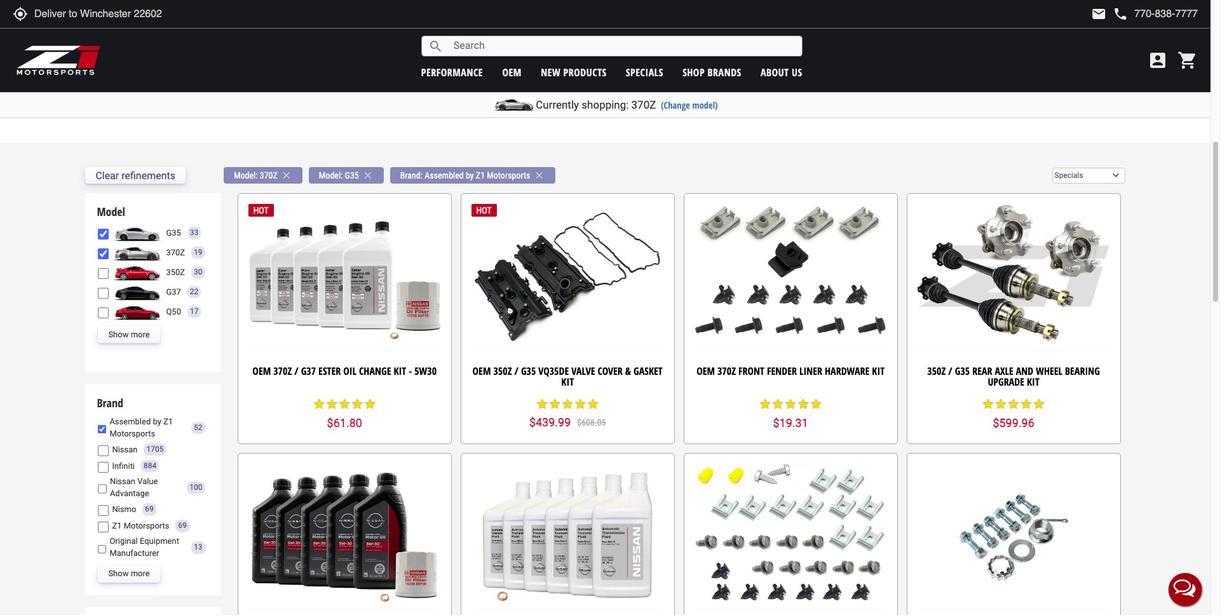 Task type: vqa. For each thing, say whether or not it's contained in the screenshot.


Task type: describe. For each thing, give the bounding box(es) containing it.
Search search field
[[443, 36, 802, 56]]

original
[[110, 537, 138, 546]]

/ for g37
[[294, 364, 298, 378]]

kit left -
[[394, 364, 406, 378]]

original equipment manufacturer
[[110, 537, 179, 558]]

kit inside oem 350z / g35 vq35de valve cover & gasket kit
[[561, 375, 574, 389]]

show more button for brand
[[98, 566, 160, 582]]

350z / g35 rear axle and wheel bearing upgrade kit
[[927, 364, 1100, 389]]

g35 inside 350z / g35 rear axle and wheel bearing upgrade kit
[[955, 364, 970, 378]]

$19.31
[[773, 416, 808, 429]]

by inside brand: assembled by z1 motorsports close
[[466, 171, 474, 181]]

infiniti q50 sedan hybrid v37 2014 2015 2016 2017 2018 2019 2020 vq37vhr 2.0t 3.0t 3.7l red sport redsport vr30ddtt z1 motorsports image
[[112, 304, 163, 320]]

infiniti g37 coupe sedan convertible v36 cv36 hv36 skyline 2008 2009 2010 2011 2012 2013 3.7l vq37vhr z1 motorsports image
[[112, 284, 163, 300]]

nissan value advantage
[[110, 477, 158, 498]]

front
[[738, 364, 764, 378]]

more for model
[[131, 330, 150, 339]]

mail link
[[1091, 6, 1107, 22]]

show for brand
[[108, 569, 129, 578]]

nismo
[[112, 504, 136, 514]]

show more for brand
[[108, 569, 150, 578]]

about
[[761, 65, 789, 79]]

69 for nismo
[[145, 505, 154, 514]]

currently shopping: 370z (change model)
[[536, 98, 718, 111]]

search
[[428, 38, 443, 54]]

valve
[[571, 364, 595, 378]]

0 horizontal spatial g37
[[166, 287, 181, 296]]

assembled inside assembled by z1 motorsports
[[110, 417, 151, 427]]

clear refinements
[[96, 170, 175, 182]]

us
[[792, 65, 802, 79]]

specials
[[626, 65, 663, 79]]

z1 inside assembled by z1 motorsports
[[163, 417, 173, 427]]

star star star star star $19.31
[[759, 398, 822, 429]]

motorsports inside assembled by z1 motorsports
[[110, 429, 155, 438]]

z1 motorsports
[[112, 521, 169, 530]]

model)
[[692, 99, 718, 111]]

370z for oem 370z front fender liner hardware kit
[[717, 364, 736, 378]]

products
[[563, 65, 607, 79]]

3 close from the left
[[534, 170, 545, 181]]

-
[[409, 364, 412, 378]]

13 star from the left
[[784, 398, 797, 410]]

&
[[625, 364, 631, 378]]

star star star star star $599.96
[[982, 398, 1045, 429]]

about us link
[[761, 65, 802, 79]]

assembled inside brand: assembled by z1 motorsports close
[[425, 171, 464, 181]]

3 star from the left
[[561, 398, 574, 410]]

5w30
[[414, 364, 437, 378]]

mail phone
[[1091, 6, 1128, 22]]

$599.96
[[993, 416, 1034, 429]]

shopping_cart
[[1177, 50, 1198, 71]]

brand:
[[400, 171, 423, 181]]

assembled by z1 motorsports
[[110, 417, 173, 438]]

shop brands
[[683, 65, 741, 79]]

cover
[[598, 364, 623, 378]]

shopping:
[[582, 98, 629, 111]]

52
[[194, 423, 202, 432]]

12 star from the left
[[772, 398, 784, 410]]

30
[[194, 268, 202, 277]]

fender
[[767, 364, 797, 378]]

new products
[[541, 65, 607, 79]]

currently
[[536, 98, 579, 111]]

value
[[137, 477, 158, 486]]

$61.80
[[327, 416, 362, 429]]

by inside assembled by z1 motorsports
[[153, 417, 161, 427]]

$439.99
[[529, 416, 571, 429]]

model: for model: g35 close
[[319, 171, 343, 181]]

oem for the oem link
[[502, 65, 522, 79]]

my_location
[[13, 6, 28, 22]]

7 star from the left
[[325, 398, 338, 410]]

model: g35 close
[[319, 170, 373, 181]]

19 star from the left
[[1020, 398, 1033, 410]]

$608.05
[[577, 418, 606, 428]]

nissan for nissan
[[112, 445, 138, 454]]

6 star from the left
[[313, 398, 325, 410]]

and
[[1016, 364, 1033, 378]]

17 star from the left
[[995, 398, 1007, 410]]

show more for model
[[108, 330, 150, 339]]

nissan 350z z33 2003 2004 2005 2006 2007 2008 2009 vq35de 3.5l revup rev up vq35hr nismo z1 motorsports image
[[112, 264, 163, 281]]

100
[[190, 483, 202, 492]]

specials link
[[626, 65, 663, 79]]

18 star from the left
[[1007, 398, 1020, 410]]

axle
[[995, 364, 1013, 378]]

refinements
[[122, 170, 175, 182]]

model: 370z close
[[234, 170, 292, 181]]

advantage
[[110, 489, 149, 498]]

oil
[[343, 364, 356, 378]]

oem link
[[502, 65, 522, 79]]

infiniti
[[112, 461, 135, 471]]

oem 370z / g37 ester oil change kit - 5w30
[[253, 364, 437, 378]]

phone link
[[1113, 6, 1198, 22]]

show more button for model
[[98, 327, 160, 343]]

oem 370z front fender liner hardware kit
[[697, 364, 885, 378]]

liner
[[799, 364, 822, 378]]

11 star from the left
[[759, 398, 772, 410]]

oem 350z / g35 vq35de valve cover & gasket kit
[[473, 364, 663, 389]]

kit inside 350z / g35 rear axle and wheel bearing upgrade kit
[[1027, 375, 1039, 389]]

account_box link
[[1144, 50, 1171, 71]]



Task type: locate. For each thing, give the bounding box(es) containing it.
2 / from the left
[[514, 364, 518, 378]]

2 horizontal spatial z1
[[476, 171, 485, 181]]

0 vertical spatial by
[[466, 171, 474, 181]]

g37
[[166, 287, 181, 296], [301, 364, 316, 378]]

1 / from the left
[[294, 364, 298, 378]]

g35 inside model: g35 close
[[345, 171, 359, 181]]

1 close from the left
[[281, 170, 292, 181]]

1 show more button from the top
[[98, 327, 160, 343]]

brand: assembled by z1 motorsports close
[[400, 170, 545, 181]]

1 horizontal spatial close
[[362, 170, 373, 181]]

8 star from the left
[[338, 398, 351, 410]]

350z for 350z / g35 rear axle and wheel bearing upgrade kit
[[927, 364, 946, 378]]

nissan for nissan value advantage
[[110, 477, 135, 486]]

upgrade
[[988, 375, 1024, 389]]

model: for model: 370z close
[[234, 171, 258, 181]]

new products link
[[541, 65, 607, 79]]

370z inside model: 370z close
[[260, 171, 278, 181]]

nissan up infiniti
[[112, 445, 138, 454]]

1 star from the left
[[536, 398, 549, 410]]

19
[[194, 248, 202, 257]]

2 horizontal spatial 350z
[[927, 364, 946, 378]]

1 horizontal spatial g37
[[301, 364, 316, 378]]

bearing
[[1065, 364, 1100, 378]]

1 vertical spatial show more button
[[98, 566, 160, 582]]

kit right upgrade
[[1027, 375, 1039, 389]]

2 close from the left
[[362, 170, 373, 181]]

2 more from the top
[[131, 569, 150, 578]]

1 vertical spatial z1
[[163, 417, 173, 427]]

/ left rear
[[948, 364, 952, 378]]

more down the manufacturer
[[131, 569, 150, 578]]

account_box
[[1148, 50, 1168, 71]]

close
[[281, 170, 292, 181], [362, 170, 373, 181], [534, 170, 545, 181]]

g35 left brand: on the top of the page
[[345, 171, 359, 181]]

clear refinements button
[[85, 167, 186, 184]]

350z inside 350z / g35 rear axle and wheel bearing upgrade kit
[[927, 364, 946, 378]]

1 vertical spatial assembled
[[110, 417, 151, 427]]

close for model: 370z close
[[281, 170, 292, 181]]

show more down the manufacturer
[[108, 569, 150, 578]]

performance
[[421, 65, 483, 79]]

g37 up the q50
[[166, 287, 181, 296]]

1 show more from the top
[[108, 330, 150, 339]]

370z
[[631, 98, 656, 111], [260, 171, 278, 181], [166, 248, 185, 257], [273, 364, 292, 378], [717, 364, 736, 378]]

brands
[[708, 65, 741, 79]]

2 show from the top
[[108, 569, 129, 578]]

22
[[190, 287, 198, 296]]

0 horizontal spatial model:
[[234, 171, 258, 181]]

1 horizontal spatial z1
[[163, 417, 173, 427]]

show more button down the manufacturer
[[98, 566, 160, 582]]

g35
[[345, 171, 359, 181], [166, 228, 181, 237], [521, 364, 536, 378], [955, 364, 970, 378]]

shopping_cart link
[[1174, 50, 1198, 71]]

0 horizontal spatial assembled
[[110, 417, 151, 427]]

350z left vq35de
[[493, 364, 512, 378]]

1 horizontal spatial 69
[[178, 521, 187, 530]]

14 star from the left
[[797, 398, 810, 410]]

shop brands link
[[683, 65, 741, 79]]

oem inside oem 350z / g35 vq35de valve cover & gasket kit
[[473, 364, 491, 378]]

rear
[[972, 364, 992, 378]]

g35 left 33
[[166, 228, 181, 237]]

show down infiniti q50 sedan hybrid v37 2014 2015 2016 2017 2018 2019 2020 vq37vhr 2.0t 3.0t 3.7l red sport redsport vr30ddtt z1 motorsports 'image'
[[108, 330, 129, 339]]

show down the manufacturer
[[108, 569, 129, 578]]

1 show from the top
[[108, 330, 129, 339]]

q50
[[166, 307, 181, 316]]

nissan up advantage
[[110, 477, 135, 486]]

/ left vq35de
[[514, 364, 518, 378]]

69 up equipment
[[178, 521, 187, 530]]

16 star from the left
[[982, 398, 995, 410]]

0 vertical spatial show more
[[108, 330, 150, 339]]

more for brand
[[131, 569, 150, 578]]

ester
[[318, 364, 341, 378]]

2 horizontal spatial close
[[534, 170, 545, 181]]

by right brand: on the top of the page
[[466, 171, 474, 181]]

0 vertical spatial 69
[[145, 505, 154, 514]]

None checkbox
[[98, 268, 109, 279], [98, 288, 109, 299], [98, 308, 109, 319], [98, 462, 109, 473], [98, 484, 107, 495], [98, 505, 109, 516], [98, 522, 109, 533], [98, 544, 106, 554], [98, 268, 109, 279], [98, 288, 109, 299], [98, 308, 109, 319], [98, 462, 109, 473], [98, 484, 107, 495], [98, 505, 109, 516], [98, 522, 109, 533], [98, 544, 106, 554]]

0 vertical spatial z1
[[476, 171, 485, 181]]

by up 1705
[[153, 417, 161, 427]]

2 vertical spatial z1
[[112, 521, 122, 530]]

1 horizontal spatial 350z
[[493, 364, 512, 378]]

370z for model: 370z close
[[260, 171, 278, 181]]

0 vertical spatial more
[[131, 330, 150, 339]]

69
[[145, 505, 154, 514], [178, 521, 187, 530]]

z1 inside brand: assembled by z1 motorsports close
[[476, 171, 485, 181]]

more
[[131, 330, 150, 339], [131, 569, 150, 578]]

9 star from the left
[[351, 398, 364, 410]]

more down infiniti q50 sedan hybrid v37 2014 2015 2016 2017 2018 2019 2020 vq37vhr 2.0t 3.0t 3.7l red sport redsport vr30ddtt z1 motorsports 'image'
[[131, 330, 150, 339]]

0 horizontal spatial 350z
[[166, 267, 185, 277]]

350z inside oem 350z / g35 vq35de valve cover & gasket kit
[[493, 364, 512, 378]]

2 horizontal spatial /
[[948, 364, 952, 378]]

0 vertical spatial g37
[[166, 287, 181, 296]]

performance link
[[421, 65, 483, 79]]

0 horizontal spatial /
[[294, 364, 298, 378]]

change
[[359, 364, 391, 378]]

z1
[[476, 171, 485, 181], [163, 417, 173, 427], [112, 521, 122, 530]]

2 vertical spatial motorsports
[[124, 521, 169, 530]]

mail
[[1091, 6, 1107, 22]]

1705
[[146, 445, 164, 454]]

oem
[[502, 65, 522, 79], [253, 364, 271, 378], [473, 364, 491, 378], [697, 364, 715, 378]]

1 vertical spatial show more
[[108, 569, 150, 578]]

assembled right brand: on the top of the page
[[425, 171, 464, 181]]

0 horizontal spatial 69
[[145, 505, 154, 514]]

infiniti g35 coupe sedan v35 v36 skyline 2003 2004 2005 2006 2007 2008 3.5l vq35de revup rev up vq35hr z1 motorsports image
[[112, 225, 163, 241]]

2 model: from the left
[[319, 171, 343, 181]]

1 vertical spatial 69
[[178, 521, 187, 530]]

manufacturer
[[110, 548, 159, 558]]

17
[[190, 307, 199, 316]]

1 vertical spatial g37
[[301, 364, 316, 378]]

10 star from the left
[[364, 398, 376, 410]]

show for model
[[108, 330, 129, 339]]

350z for 350z
[[166, 267, 185, 277]]

g35 inside oem 350z / g35 vq35de valve cover & gasket kit
[[521, 364, 536, 378]]

1 vertical spatial by
[[153, 417, 161, 427]]

0 horizontal spatial close
[[281, 170, 292, 181]]

g35 left vq35de
[[521, 364, 536, 378]]

motorsports inside brand: assembled by z1 motorsports close
[[487, 171, 530, 181]]

z1 motorsports logo image
[[16, 44, 101, 76]]

/ inside 350z / g35 rear axle and wheel bearing upgrade kit
[[948, 364, 952, 378]]

2 show more from the top
[[108, 569, 150, 578]]

show more button down infiniti q50 sedan hybrid v37 2014 2015 2016 2017 2018 2019 2020 vq37vhr 2.0t 3.0t 3.7l red sport redsport vr30ddtt z1 motorsports 'image'
[[98, 327, 160, 343]]

0 vertical spatial nissan
[[112, 445, 138, 454]]

show more down infiniti q50 sedan hybrid v37 2014 2015 2016 2017 2018 2019 2020 vq37vhr 2.0t 3.0t 3.7l red sport redsport vr30ddtt z1 motorsports 'image'
[[108, 330, 150, 339]]

69 up z1 motorsports
[[145, 505, 154, 514]]

350z left '30'
[[166, 267, 185, 277]]

None checkbox
[[98, 229, 109, 240], [98, 249, 109, 259], [98, 424, 106, 435], [98, 446, 109, 456], [98, 229, 109, 240], [98, 249, 109, 259], [98, 424, 106, 435], [98, 446, 109, 456]]

vq35de
[[538, 364, 569, 378]]

shop
[[683, 65, 705, 79]]

/ inside oem 350z / g35 vq35de valve cover & gasket kit
[[514, 364, 518, 378]]

gasket
[[634, 364, 663, 378]]

kit right 'hardware'
[[872, 364, 885, 378]]

clear
[[96, 170, 119, 182]]

2 star from the left
[[549, 398, 561, 410]]

33
[[190, 228, 198, 237]]

1 vertical spatial show
[[108, 569, 129, 578]]

nissan
[[112, 445, 138, 454], [110, 477, 135, 486]]

0 vertical spatial assembled
[[425, 171, 464, 181]]

20 star from the left
[[1033, 398, 1045, 410]]

884
[[144, 461, 156, 470]]

hardware
[[825, 364, 870, 378]]

/ for g35
[[514, 364, 518, 378]]

new
[[541, 65, 561, 79]]

nissan inside nissan value advantage
[[110, 477, 135, 486]]

5 star from the left
[[587, 398, 599, 410]]

show more
[[108, 330, 150, 339], [108, 569, 150, 578]]

(change model) link
[[661, 99, 718, 111]]

1 model: from the left
[[234, 171, 258, 181]]

kit up the star star star star star $439.99 $608.05
[[561, 375, 574, 389]]

assembled down brand
[[110, 417, 151, 427]]

phone
[[1113, 6, 1128, 22]]

model: inside model: g35 close
[[319, 171, 343, 181]]

motorsports
[[487, 171, 530, 181], [110, 429, 155, 438], [124, 521, 169, 530]]

1 horizontal spatial assembled
[[425, 171, 464, 181]]

/ left ester
[[294, 364, 298, 378]]

nissan 370z z34 2009 2010 2011 2012 2013 2014 2015 2016 2017 2018 2019 3.7l vq37vhr vhr nismo z1 motorsports image
[[112, 245, 163, 261]]

brand
[[97, 396, 123, 411]]

oem for oem 370z front fender liner hardware kit
[[697, 364, 715, 378]]

show
[[108, 330, 129, 339], [108, 569, 129, 578]]

kit
[[394, 364, 406, 378], [872, 364, 885, 378], [561, 375, 574, 389], [1027, 375, 1039, 389]]

0 vertical spatial motorsports
[[487, 171, 530, 181]]

1 horizontal spatial model:
[[319, 171, 343, 181]]

assembled
[[425, 171, 464, 181], [110, 417, 151, 427]]

13
[[194, 543, 202, 552]]

close for model: g35 close
[[362, 170, 373, 181]]

about us
[[761, 65, 802, 79]]

g37 left ester
[[301, 364, 316, 378]]

1 vertical spatial more
[[131, 569, 150, 578]]

oem for oem 350z / g35 vq35de valve cover & gasket kit
[[473, 364, 491, 378]]

350z left rear
[[927, 364, 946, 378]]

1 vertical spatial motorsports
[[110, 429, 155, 438]]

0 horizontal spatial by
[[153, 417, 161, 427]]

star star star star star $439.99 $608.05
[[529, 398, 606, 429]]

star star star star star $61.80
[[313, 398, 376, 429]]

4 star from the left
[[574, 398, 587, 410]]

model: inside model: 370z close
[[234, 171, 258, 181]]

by
[[466, 171, 474, 181], [153, 417, 161, 427]]

69 for z1 motorsports
[[178, 521, 187, 530]]

1 horizontal spatial /
[[514, 364, 518, 378]]

model
[[97, 204, 125, 219]]

0 vertical spatial show
[[108, 330, 129, 339]]

(change
[[661, 99, 690, 111]]

1 vertical spatial nissan
[[110, 477, 135, 486]]

2 show more button from the top
[[98, 566, 160, 582]]

3 / from the left
[[948, 364, 952, 378]]

0 vertical spatial show more button
[[98, 327, 160, 343]]

show more button
[[98, 327, 160, 343], [98, 566, 160, 582]]

oem for oem 370z / g37 ester oil change kit - 5w30
[[253, 364, 271, 378]]

1 more from the top
[[131, 330, 150, 339]]

0 horizontal spatial z1
[[112, 521, 122, 530]]

wheel
[[1036, 364, 1062, 378]]

model:
[[234, 171, 258, 181], [319, 171, 343, 181]]

15 star from the left
[[810, 398, 822, 410]]

g35 left rear
[[955, 364, 970, 378]]

370z for oem 370z / g37 ester oil change kit - 5w30
[[273, 364, 292, 378]]

equipment
[[140, 537, 179, 546]]

350z
[[166, 267, 185, 277], [493, 364, 512, 378], [927, 364, 946, 378]]

1 horizontal spatial by
[[466, 171, 474, 181]]



